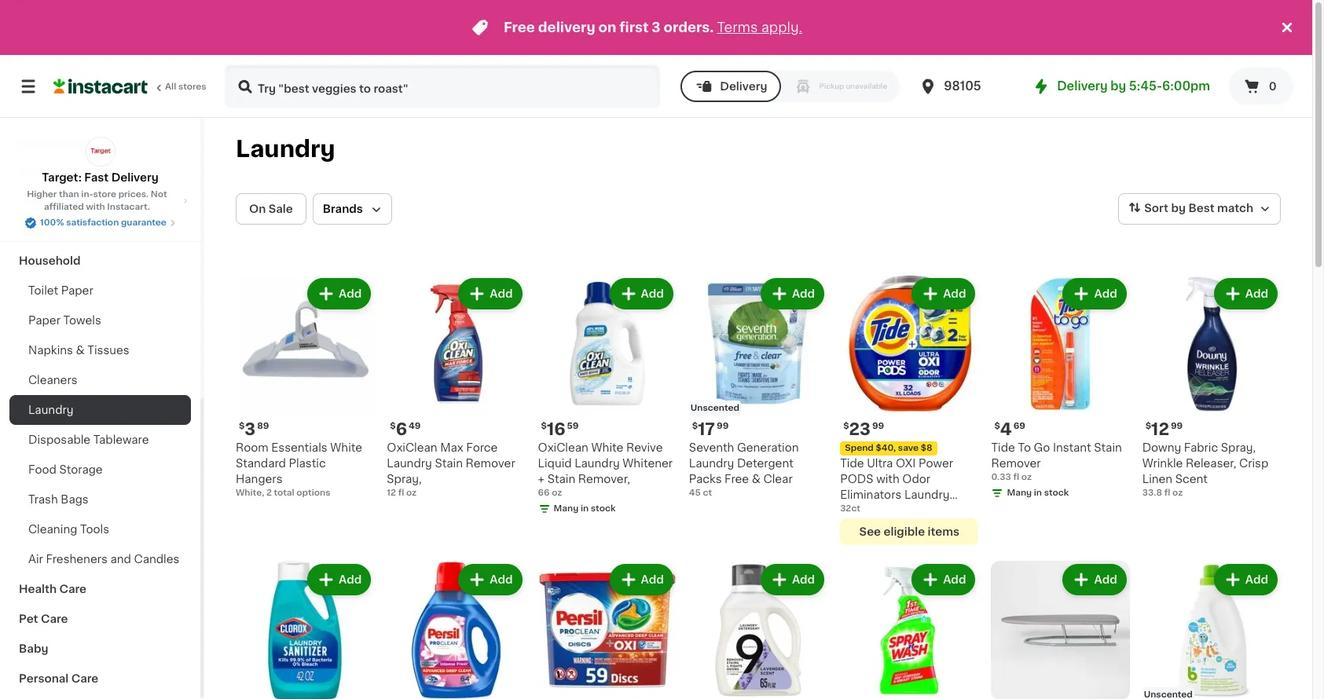 Task type: describe. For each thing, give the bounding box(es) containing it.
cleaners
[[28, 375, 78, 386]]

delivery button
[[681, 71, 782, 102]]

32ct
[[841, 505, 861, 514]]

pantry
[[19, 226, 56, 237]]

disposable
[[28, 435, 91, 446]]

$ for 12
[[1146, 422, 1152, 431]]

target: fast delivery logo image
[[85, 137, 115, 167]]

whitener
[[623, 459, 673, 470]]

in for 16
[[581, 505, 589, 514]]

stain inside oxiclean white revive liquid laundry whitener + stain remover, 66 oz
[[548, 474, 576, 485]]

napkins
[[28, 345, 73, 356]]

sale
[[269, 204, 293, 215]]

pet care link
[[9, 605, 191, 635]]

laundry down cleaners
[[28, 405, 74, 416]]

tide ultra oxi power pods with odor eliminators laundry detergent pacs
[[841, 459, 954, 517]]

product group containing 4
[[992, 275, 1130, 503]]

free inside seventh generation laundry detergent packs free & clear 45 ct
[[725, 474, 749, 485]]

health care
[[19, 584, 86, 595]]

first
[[620, 21, 649, 34]]

fl inside tide to go instant stain remover 0.33 fl oz
[[1014, 474, 1020, 482]]

& for soda
[[51, 136, 60, 147]]

and
[[110, 554, 131, 565]]

water
[[62, 136, 96, 147]]

oxiclean max force laundry stain remover spray, 12 fl oz
[[387, 443, 516, 498]]

product group containing 3
[[236, 275, 374, 500]]

spray, inside oxiclean max force laundry stain remover spray, 12 fl oz
[[387, 474, 422, 485]]

product group containing 23
[[841, 275, 979, 546]]

6
[[396, 422, 407, 438]]

juice link
[[9, 97, 191, 127]]

98105
[[944, 80, 982, 92]]

paper towels
[[28, 315, 101, 326]]

oxi
[[896, 459, 916, 470]]

99 for 17
[[717, 422, 729, 431]]

eligible
[[884, 527, 926, 538]]

clear
[[764, 474, 793, 485]]

food
[[28, 465, 57, 476]]

soda & water
[[19, 136, 96, 147]]

cleaning
[[28, 524, 77, 535]]

force
[[466, 443, 498, 454]]

drinks
[[59, 196, 96, 207]]

air fresheners and candles
[[28, 554, 180, 565]]

personal care link
[[9, 664, 191, 694]]

options
[[297, 489, 331, 498]]

oz inside downy fabric spray, wrinkle releaser, crisp linen scent 33.8 fl oz
[[1173, 489, 1183, 498]]

plastic
[[289, 459, 326, 470]]

3 inside limited time offer region
[[652, 21, 661, 34]]

baby link
[[9, 635, 191, 664]]

unscented inside button
[[1145, 691, 1193, 699]]

2
[[267, 489, 272, 498]]

soda & water link
[[9, 127, 191, 156]]

napkins & tissues link
[[9, 336, 191, 366]]

personal
[[19, 674, 69, 685]]

food storage link
[[9, 455, 191, 485]]

juice
[[19, 106, 50, 117]]

orders.
[[664, 21, 714, 34]]

with inside tide ultra oxi power pods with odor eliminators laundry detergent pacs
[[877, 474, 900, 485]]

many for 4
[[1008, 489, 1032, 498]]

& for coffee
[[61, 166, 70, 177]]

99 for 23
[[873, 422, 885, 431]]

$ for 3
[[239, 422, 245, 431]]

product group containing 16
[[538, 275, 677, 519]]

49
[[409, 422, 421, 431]]

apply.
[[762, 21, 803, 34]]

white,
[[236, 489, 264, 498]]

coffee
[[19, 166, 58, 177]]

pet care
[[19, 614, 68, 625]]

oxiclean for laundry
[[387, 443, 438, 454]]

remover for go
[[992, 459, 1041, 470]]

releaser,
[[1186, 459, 1237, 470]]

fl inside oxiclean max force laundry stain remover spray, 12 fl oz
[[398, 489, 404, 498]]

sports drinks link
[[9, 186, 191, 216]]

& for napkins
[[76, 345, 85, 356]]

0 button
[[1230, 68, 1294, 105]]

target:
[[42, 172, 82, 183]]

4
[[1001, 422, 1012, 438]]

stain for laundry
[[435, 459, 463, 470]]

59
[[567, 422, 579, 431]]

cleaners link
[[9, 366, 191, 396]]

on
[[249, 204, 266, 215]]

care for pet care
[[41, 614, 68, 625]]

laundry up sale
[[236, 138, 335, 160]]

spend $40, save $8
[[845, 444, 933, 453]]

pods
[[841, 474, 874, 485]]

store
[[93, 190, 116, 199]]

oxiclean for liquid
[[538, 443, 589, 454]]

fl inside downy fabric spray, wrinkle releaser, crisp linen scent 33.8 fl oz
[[1165, 489, 1171, 498]]

bags
[[61, 495, 89, 506]]

packs
[[689, 474, 722, 485]]

33.8
[[1143, 489, 1163, 498]]

satisfaction
[[66, 219, 119, 227]]

room essentials white standard plastic hangers white, 2 total options
[[236, 443, 363, 498]]

seventh generation laundry detergent packs free & clear 45 ct
[[689, 443, 799, 498]]

instacart.
[[107, 203, 150, 212]]

downy fabric spray, wrinkle releaser, crisp linen scent 33.8 fl oz
[[1143, 443, 1269, 498]]

23
[[850, 422, 871, 438]]

higher
[[27, 190, 57, 199]]

$ for 23
[[844, 422, 850, 431]]

toilet paper link
[[9, 276, 191, 306]]

remover,
[[579, 474, 630, 485]]

17
[[698, 422, 716, 438]]

$ for 6
[[390, 422, 396, 431]]

in-
[[81, 190, 93, 199]]

all
[[165, 83, 176, 91]]

sort
[[1145, 203, 1169, 214]]

white inside room essentials white standard plastic hangers white, 2 total options
[[330, 443, 363, 454]]

stock for 4
[[1045, 489, 1070, 498]]

revive
[[627, 443, 663, 454]]

delivery for delivery by 5:45-6:00pm
[[1058, 80, 1108, 92]]

go
[[1034, 443, 1051, 454]]

storage
[[59, 465, 103, 476]]

$40,
[[876, 444, 897, 453]]

cleaning tools link
[[9, 515, 191, 545]]

sports
[[19, 196, 57, 207]]

higher than in-store prices. not affiliated with instacart.
[[27, 190, 167, 212]]

detergent inside tide ultra oxi power pods with odor eliminators laundry detergent pacs
[[841, 506, 897, 517]]

health
[[19, 584, 57, 595]]



Task type: vqa. For each thing, say whether or not it's contained in the screenshot.
COFFEE & TEA
yes



Task type: locate. For each thing, give the bounding box(es) containing it.
1 horizontal spatial many
[[1008, 489, 1032, 498]]

2 oxiclean from the left
[[538, 443, 589, 454]]

trash bags link
[[9, 485, 191, 515]]

fast
[[84, 172, 109, 183]]

tide down 4
[[992, 443, 1016, 454]]

white inside oxiclean white revive liquid laundry whitener + stain remover, 66 oz
[[592, 443, 624, 454]]

$8
[[921, 444, 933, 453]]

$ up downy
[[1146, 422, 1152, 431]]

care inside pet care link
[[41, 614, 68, 625]]

3
[[652, 21, 661, 34], [245, 422, 256, 438]]

oxiclean down $ 6 49
[[387, 443, 438, 454]]

100% satisfaction guarantee
[[40, 219, 167, 227]]

essentials
[[272, 443, 328, 454]]

oz inside tide to go instant stain remover 0.33 fl oz
[[1022, 474, 1032, 482]]

16
[[547, 422, 566, 438]]

tide for tide to go instant stain remover 0.33 fl oz
[[992, 443, 1016, 454]]

99 inside $ 23 99
[[873, 422, 885, 431]]

detergent down generation
[[737, 459, 794, 470]]

45
[[689, 489, 701, 498]]

in for 4
[[1035, 489, 1043, 498]]

&
[[51, 136, 60, 147], [61, 166, 70, 177], [76, 345, 85, 356], [752, 474, 761, 485]]

oz right 66
[[552, 489, 562, 498]]

0 vertical spatial in
[[1035, 489, 1043, 498]]

tide for tide ultra oxi power pods with odor eliminators laundry detergent pacs
[[841, 459, 865, 470]]

tide inside tide to go instant stain remover 0.33 fl oz
[[992, 443, 1016, 454]]

many for 16
[[554, 505, 579, 514]]

see eligible items button
[[841, 519, 979, 546]]

stain down max
[[435, 459, 463, 470]]

best match
[[1189, 203, 1254, 214]]

product group containing 12
[[1143, 275, 1282, 500]]

0 vertical spatial free
[[504, 21, 535, 34]]

with down in-
[[86, 203, 105, 212]]

tea
[[73, 166, 93, 177]]

care down 'fresheners'
[[59, 584, 86, 595]]

air fresheners and candles link
[[9, 545, 191, 575]]

Search field
[[226, 66, 659, 107]]

oxiclean inside oxiclean white revive liquid laundry whitener + stain remover, 66 oz
[[538, 443, 589, 454]]

stain right instant
[[1095, 443, 1123, 454]]

0 horizontal spatial free
[[504, 21, 535, 34]]

1 horizontal spatial in
[[1035, 489, 1043, 498]]

2 white from the left
[[592, 443, 624, 454]]

free
[[504, 21, 535, 34], [725, 474, 749, 485]]

health care link
[[9, 575, 191, 605]]

remover
[[466, 459, 516, 470], [992, 459, 1041, 470]]

stock
[[1045, 489, 1070, 498], [591, 505, 616, 514]]

2 99 from the left
[[717, 422, 729, 431]]

0 vertical spatial paper
[[61, 285, 93, 296]]

3 99 from the left
[[1172, 422, 1184, 431]]

service type group
[[681, 71, 900, 102]]

by for sort
[[1172, 203, 1186, 214]]

0 vertical spatial spray,
[[1222, 443, 1257, 454]]

$ inside $ 3 89
[[239, 422, 245, 431]]

98105 button
[[919, 64, 1014, 109]]

1 horizontal spatial spray,
[[1222, 443, 1257, 454]]

0 vertical spatial stain
[[1095, 443, 1123, 454]]

remover inside tide to go instant stain remover 0.33 fl oz
[[992, 459, 1041, 470]]

higher than in-store prices. not affiliated with instacart. link
[[13, 189, 188, 214]]

1 horizontal spatial unscented
[[1145, 691, 1193, 699]]

1 vertical spatial spray,
[[387, 474, 422, 485]]

by for delivery
[[1111, 80, 1127, 92]]

delivery left 5:45-
[[1058, 80, 1108, 92]]

6 $ from the left
[[693, 422, 698, 431]]

white right essentials
[[330, 443, 363, 454]]

all stores
[[165, 83, 207, 91]]

$ for 17
[[693, 422, 698, 431]]

$ left 69 at the bottom of the page
[[995, 422, 1001, 431]]

spray, up "crisp"
[[1222, 443, 1257, 454]]

pacs
[[900, 506, 927, 517]]

0 vertical spatial many
[[1008, 489, 1032, 498]]

care inside health care link
[[59, 584, 86, 595]]

stain inside oxiclean max force laundry stain remover spray, 12 fl oz
[[435, 459, 463, 470]]

stores
[[178, 83, 207, 91]]

1 horizontal spatial 99
[[873, 422, 885, 431]]

coffee & tea
[[19, 166, 93, 177]]

0 vertical spatial by
[[1111, 80, 1127, 92]]

laundry down odor
[[905, 490, 950, 501]]

laundry inside tide ultra oxi power pods with odor eliminators laundry detergent pacs
[[905, 490, 950, 501]]

$ for 16
[[541, 422, 547, 431]]

remover down to
[[992, 459, 1041, 470]]

1 horizontal spatial white
[[592, 443, 624, 454]]

99 right 17
[[717, 422, 729, 431]]

0 horizontal spatial white
[[330, 443, 363, 454]]

0 vertical spatial with
[[86, 203, 105, 212]]

1 horizontal spatial stain
[[548, 474, 576, 485]]

1 vertical spatial stain
[[435, 459, 463, 470]]

detergent inside seventh generation laundry detergent packs free & clear 45 ct
[[737, 459, 794, 470]]

0 horizontal spatial oxiclean
[[387, 443, 438, 454]]

see
[[860, 527, 881, 538]]

sports drinks
[[19, 196, 96, 207]]

remover down 'force'
[[466, 459, 516, 470]]

remover inside oxiclean max force laundry stain remover spray, 12 fl oz
[[466, 459, 516, 470]]

& left tea
[[61, 166, 70, 177]]

delivery
[[538, 21, 596, 34]]

1 horizontal spatial free
[[725, 474, 749, 485]]

Best match Sort by field
[[1119, 193, 1282, 225]]

liquid
[[538, 459, 572, 470]]

delivery inside "link"
[[1058, 80, 1108, 92]]

1 vertical spatial by
[[1172, 203, 1186, 214]]

$ inside the $ 12 99
[[1146, 422, 1152, 431]]

$ 23 99
[[844, 422, 885, 438]]

2 horizontal spatial delivery
[[1058, 80, 1108, 92]]

0 vertical spatial 12
[[1152, 422, 1170, 438]]

2 vertical spatial stain
[[548, 474, 576, 485]]

1 horizontal spatial detergent
[[841, 506, 897, 517]]

laundry inside oxiclean white revive liquid laundry whitener + stain remover, 66 oz
[[575, 459, 620, 470]]

1 $ from the left
[[239, 422, 245, 431]]

0 horizontal spatial unscented
[[691, 404, 740, 413]]

care inside personal care link
[[71, 674, 98, 685]]

total
[[274, 489, 295, 498]]

laundry up remover,
[[575, 459, 620, 470]]

1 vertical spatial many in stock
[[554, 505, 616, 514]]

product group
[[236, 275, 374, 500], [387, 275, 526, 500], [538, 275, 677, 519], [689, 275, 828, 500], [841, 275, 979, 546], [992, 275, 1130, 503], [1143, 275, 1282, 500], [236, 562, 374, 700], [387, 562, 526, 700], [538, 562, 677, 700], [689, 562, 828, 700], [841, 562, 979, 700], [992, 562, 1130, 700], [1143, 562, 1282, 700]]

0 horizontal spatial by
[[1111, 80, 1127, 92]]

$ left the 59
[[541, 422, 547, 431]]

1 vertical spatial unscented
[[1145, 691, 1193, 699]]

$ inside $ 23 99
[[844, 422, 850, 431]]

laundry down seventh
[[689, 459, 735, 470]]

0 horizontal spatial detergent
[[737, 459, 794, 470]]

None search field
[[225, 64, 661, 109]]

$ inside $ 6 49
[[390, 422, 396, 431]]

$ 6 49
[[390, 422, 421, 438]]

1 horizontal spatial 12
[[1152, 422, 1170, 438]]

pet
[[19, 614, 38, 625]]

trash
[[28, 495, 58, 506]]

care right pet
[[41, 614, 68, 625]]

by left 5:45-
[[1111, 80, 1127, 92]]

$ inside $ 4 69
[[995, 422, 1001, 431]]

1 horizontal spatial oxiclean
[[538, 443, 589, 454]]

delivery inside 'button'
[[720, 81, 768, 92]]

free inside limited time offer region
[[504, 21, 535, 34]]

stock for 16
[[591, 505, 616, 514]]

1 horizontal spatial by
[[1172, 203, 1186, 214]]

target: fast delivery link
[[42, 137, 159, 186]]

many in stock for 16
[[554, 505, 616, 514]]

fl right 0.33
[[1014, 474, 1020, 482]]

laundry inside seventh generation laundry detergent packs free & clear 45 ct
[[689, 459, 735, 470]]

by inside field
[[1172, 203, 1186, 214]]

terms
[[717, 21, 758, 34]]

99 for 12
[[1172, 422, 1184, 431]]

99 inside $ 17 99
[[717, 422, 729, 431]]

0 horizontal spatial fl
[[398, 489, 404, 498]]

items
[[928, 527, 960, 538]]

+
[[538, 474, 545, 485]]

1 horizontal spatial many in stock
[[1008, 489, 1070, 498]]

match
[[1218, 203, 1254, 214]]

1 vertical spatial in
[[581, 505, 589, 514]]

stain
[[1095, 443, 1123, 454], [435, 459, 463, 470], [548, 474, 576, 485]]

1 vertical spatial 12
[[387, 489, 396, 498]]

fresheners
[[46, 554, 108, 565]]

brands
[[323, 204, 363, 215]]

oz inside oxiclean max force laundry stain remover spray, 12 fl oz
[[406, 489, 417, 498]]

$ up seventh
[[693, 422, 698, 431]]

0 horizontal spatial remover
[[466, 459, 516, 470]]

$ inside '$ 16 59'
[[541, 422, 547, 431]]

laundry link
[[9, 396, 191, 425]]

remover for force
[[466, 459, 516, 470]]

7 $ from the left
[[1146, 422, 1152, 431]]

tide inside tide ultra oxi power pods with odor eliminators laundry detergent pacs
[[841, 459, 865, 470]]

paper down toilet
[[28, 315, 61, 326]]

white up remover,
[[592, 443, 624, 454]]

12 inside oxiclean max force laundry stain remover spray, 12 fl oz
[[387, 489, 396, 498]]

white
[[330, 443, 363, 454], [592, 443, 624, 454]]

spray, down $ 6 49
[[387, 474, 422, 485]]

care for health care
[[59, 584, 86, 595]]

1 vertical spatial paper
[[28, 315, 61, 326]]

1 horizontal spatial remover
[[992, 459, 1041, 470]]

$ for 4
[[995, 422, 1001, 431]]

0 horizontal spatial 3
[[245, 422, 256, 438]]

3 left '89'
[[245, 422, 256, 438]]

0 vertical spatial stock
[[1045, 489, 1070, 498]]

2 vertical spatial care
[[71, 674, 98, 685]]

all stores link
[[53, 64, 208, 109]]

1 vertical spatial detergent
[[841, 506, 897, 517]]

oz down $ 6 49
[[406, 489, 417, 498]]

oxiclean inside oxiclean max force laundry stain remover spray, 12 fl oz
[[387, 443, 438, 454]]

0 horizontal spatial with
[[86, 203, 105, 212]]

detergent down eliminators
[[841, 506, 897, 517]]

with inside the higher than in-store prices. not affiliated with instacart.
[[86, 203, 105, 212]]

fl down 6
[[398, 489, 404, 498]]

paper up towels
[[61, 285, 93, 296]]

1 horizontal spatial fl
[[1014, 474, 1020, 482]]

1 vertical spatial 3
[[245, 422, 256, 438]]

1 vertical spatial with
[[877, 474, 900, 485]]

12 up downy
[[1152, 422, 1170, 438]]

0 horizontal spatial 12
[[387, 489, 396, 498]]

0 vertical spatial detergent
[[737, 459, 794, 470]]

wrinkle
[[1143, 459, 1184, 470]]

1 horizontal spatial paper
[[61, 285, 93, 296]]

$ left 49
[[390, 422, 396, 431]]

oz inside oxiclean white revive liquid laundry whitener + stain remover, 66 oz
[[552, 489, 562, 498]]

oxiclean up liquid
[[538, 443, 589, 454]]

oz down scent
[[1173, 489, 1183, 498]]

0.33
[[992, 474, 1012, 482]]

& left 'clear' at the right
[[752, 474, 761, 485]]

$ 12 99
[[1146, 422, 1184, 438]]

stain down liquid
[[548, 474, 576, 485]]

2 horizontal spatial fl
[[1165, 489, 1171, 498]]

stock down remover,
[[591, 505, 616, 514]]

in down tide to go instant stain remover 0.33 fl oz
[[1035, 489, 1043, 498]]

0 horizontal spatial tide
[[841, 459, 865, 470]]

spray, inside downy fabric spray, wrinkle releaser, crisp linen scent 33.8 fl oz
[[1222, 443, 1257, 454]]

0 horizontal spatial stock
[[591, 505, 616, 514]]

1 horizontal spatial with
[[877, 474, 900, 485]]

by
[[1111, 80, 1127, 92], [1172, 203, 1186, 214]]

99 inside the $ 12 99
[[1172, 422, 1184, 431]]

0 horizontal spatial many
[[554, 505, 579, 514]]

$ 4 69
[[995, 422, 1026, 438]]

fl right 33.8
[[1165, 489, 1171, 498]]

product group containing 6
[[387, 275, 526, 500]]

paper towels link
[[9, 306, 191, 336]]

many in stock for 4
[[1008, 489, 1070, 498]]

& left 'tissues' at the left of page
[[76, 345, 85, 356]]

by right sort
[[1172, 203, 1186, 214]]

0 horizontal spatial 99
[[717, 422, 729, 431]]

1 vertical spatial many
[[554, 505, 579, 514]]

see eligible items
[[860, 527, 960, 538]]

0
[[1270, 81, 1277, 92]]

$ left '89'
[[239, 422, 245, 431]]

tide up pods
[[841, 459, 865, 470]]

12 down 6
[[387, 489, 396, 498]]

4 $ from the left
[[844, 422, 850, 431]]

trash bags
[[28, 495, 89, 506]]

towels
[[63, 315, 101, 326]]

room
[[236, 443, 269, 454]]

2 $ from the left
[[390, 422, 396, 431]]

personal care
[[19, 674, 98, 685]]

1 oxiclean from the left
[[387, 443, 438, 454]]

1 99 from the left
[[873, 422, 885, 431]]

oz
[[1022, 474, 1032, 482], [406, 489, 417, 498], [552, 489, 562, 498], [1173, 489, 1183, 498]]

many down liquid
[[554, 505, 579, 514]]

100%
[[40, 219, 64, 227]]

1 vertical spatial care
[[41, 614, 68, 625]]

2 horizontal spatial stain
[[1095, 443, 1123, 454]]

best
[[1189, 203, 1215, 214]]

& inside seventh generation laundry detergent packs free & clear 45 ct
[[752, 474, 761, 485]]

$ 16 59
[[541, 422, 579, 438]]

stain inside tide to go instant stain remover 0.33 fl oz
[[1095, 443, 1123, 454]]

oz right 0.33
[[1022, 474, 1032, 482]]

0 vertical spatial care
[[59, 584, 86, 595]]

free right packs
[[725, 474, 749, 485]]

2 horizontal spatial 99
[[1172, 422, 1184, 431]]

napkins & tissues
[[28, 345, 129, 356]]

tableware
[[93, 435, 149, 446]]

many down 0.33
[[1008, 489, 1032, 498]]

delivery for delivery
[[720, 81, 768, 92]]

0 horizontal spatial delivery
[[111, 172, 159, 183]]

1 white from the left
[[330, 443, 363, 454]]

many in stock down remover,
[[554, 505, 616, 514]]

99 right 23
[[873, 422, 885, 431]]

eliminators
[[841, 490, 902, 501]]

2 remover from the left
[[992, 459, 1041, 470]]

care for personal care
[[71, 674, 98, 685]]

affiliated
[[44, 203, 84, 212]]

1 remover from the left
[[466, 459, 516, 470]]

& right 'soda'
[[51, 136, 60, 147]]

1 horizontal spatial 3
[[652, 21, 661, 34]]

66
[[538, 489, 550, 498]]

brands button
[[313, 193, 392, 225]]

0 vertical spatial tide
[[992, 443, 1016, 454]]

0 horizontal spatial many in stock
[[554, 505, 616, 514]]

1 vertical spatial stock
[[591, 505, 616, 514]]

in down remover,
[[581, 505, 589, 514]]

0 vertical spatial 3
[[652, 21, 661, 34]]

99 up downy
[[1172, 422, 1184, 431]]

limited time offer region
[[0, 0, 1278, 55]]

with
[[86, 203, 105, 212], [877, 474, 900, 485]]

by inside "link"
[[1111, 80, 1127, 92]]

0 vertical spatial many in stock
[[1008, 489, 1070, 498]]

household
[[19, 256, 81, 267]]

generation
[[737, 443, 799, 454]]

free left delivery
[[504, 21, 535, 34]]

3 $ from the left
[[541, 422, 547, 431]]

many in stock down tide to go instant stain remover 0.33 fl oz
[[1008, 489, 1070, 498]]

stain for instant
[[1095, 443, 1123, 454]]

standard
[[236, 459, 286, 470]]

with down ultra
[[877, 474, 900, 485]]

3 right first
[[652, 21, 661, 34]]

1 horizontal spatial stock
[[1045, 489, 1070, 498]]

0 horizontal spatial spray,
[[387, 474, 422, 485]]

seventh
[[689, 443, 735, 454]]

1 vertical spatial tide
[[841, 459, 865, 470]]

delivery by 5:45-6:00pm link
[[1033, 77, 1211, 96]]

care down baby link
[[71, 674, 98, 685]]

delivery down terms
[[720, 81, 768, 92]]

instacart logo image
[[53, 77, 148, 96]]

0 vertical spatial unscented
[[691, 404, 740, 413]]

free delivery on first 3 orders. terms apply.
[[504, 21, 803, 34]]

5 $ from the left
[[995, 422, 1001, 431]]

0 horizontal spatial stain
[[435, 459, 463, 470]]

1 vertical spatial free
[[725, 474, 749, 485]]

product group containing 17
[[689, 275, 828, 500]]

laundry inside oxiclean max force laundry stain remover spray, 12 fl oz
[[387, 459, 432, 470]]

0 horizontal spatial in
[[581, 505, 589, 514]]

instant
[[1054, 443, 1092, 454]]

delivery up prices.
[[111, 172, 159, 183]]

1 horizontal spatial tide
[[992, 443, 1016, 454]]

1 horizontal spatial delivery
[[720, 81, 768, 92]]

laundry down $ 6 49
[[387, 459, 432, 470]]

crisp
[[1240, 459, 1269, 470]]

0 horizontal spatial paper
[[28, 315, 61, 326]]

spend
[[845, 444, 874, 453]]

stock down tide to go instant stain remover 0.33 fl oz
[[1045, 489, 1070, 498]]

$ up spend
[[844, 422, 850, 431]]

$ inside $ 17 99
[[693, 422, 698, 431]]



